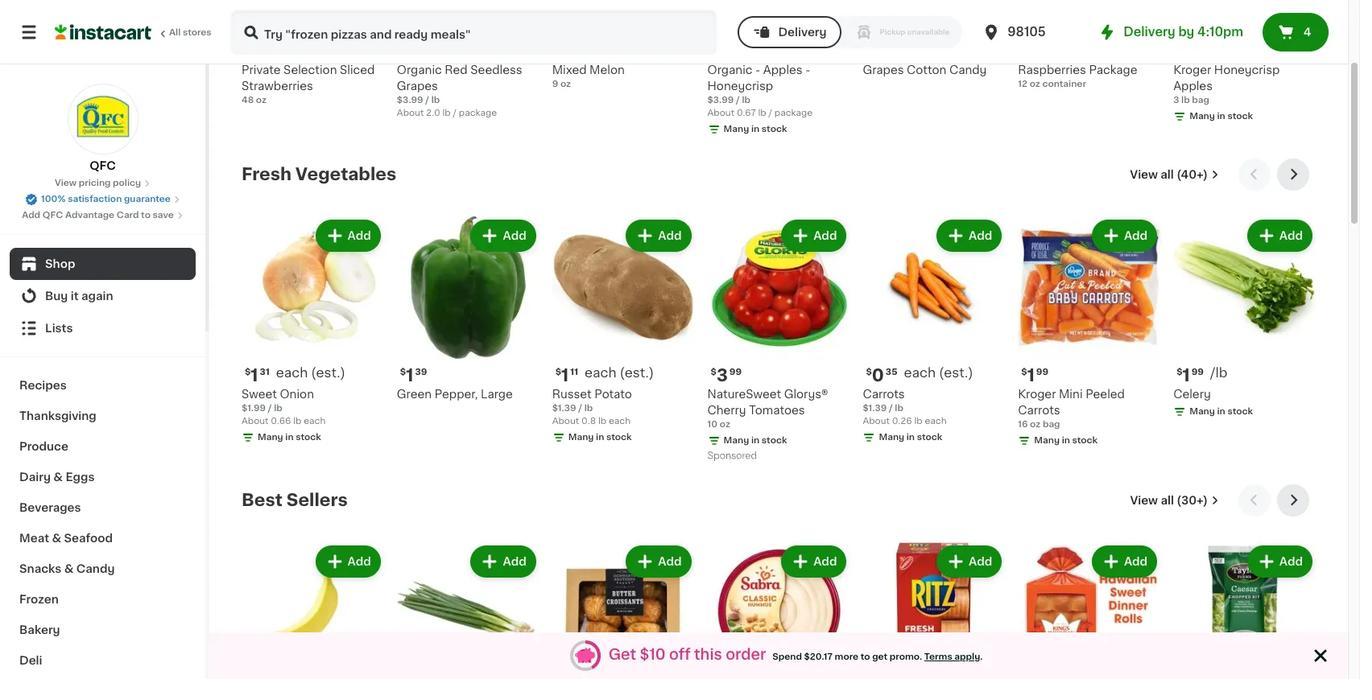 Task type: describe. For each thing, give the bounding box(es) containing it.
get $10 off this order spend $20.17 more to get promo. terms apply .
[[609, 649, 983, 663]]

99 for private selection sliced strawberries
[[264, 43, 277, 52]]

$ up naturesweet
[[711, 368, 717, 377]]

/pkg (est.)
[[437, 42, 503, 55]]

11
[[571, 368, 578, 377]]

lb right '0.67'
[[758, 109, 767, 118]]

.
[[981, 654, 983, 663]]

3 for mixed melon
[[562, 43, 573, 60]]

in down 0.66 at bottom left
[[285, 433, 294, 442]]

/ inside sweet onion $1.99 / lb about 0.66 lb each
[[268, 404, 272, 413]]

0.8
[[582, 417, 596, 426]]

$ 1 11
[[556, 367, 578, 384]]

59
[[886, 43, 898, 52]]

0
[[872, 367, 884, 384]]

close image
[[1312, 647, 1331, 666]]

get
[[873, 654, 888, 663]]

thanksgiving
[[19, 411, 96, 422]]

2 - from the left
[[806, 64, 811, 76]]

(est.) inside $ 2 69 /pkg (est.)
[[780, 42, 814, 55]]

in down '0.67'
[[752, 125, 760, 134]]

delivery button
[[738, 16, 841, 48]]

russet
[[552, 389, 592, 400]]

many in stock up sponsored badge image
[[724, 436, 787, 445]]

carrots inside the carrots $1.39 / lb about 0.26 lb each
[[863, 389, 905, 400]]

(est.) for russet potato
[[620, 366, 654, 379]]

package
[[1090, 64, 1138, 76]]

$1.39 inside the carrots $1.39 / lb about 0.26 lb each
[[863, 404, 887, 413]]

lists link
[[10, 313, 196, 345]]

0.67
[[737, 109, 756, 118]]

about inside the 'russet potato $1.39 / lb about 0.8 lb each'
[[552, 417, 579, 426]]

recipes
[[19, 380, 67, 392]]

many down 0.8
[[569, 433, 594, 442]]

$ inside $ 8 99
[[1177, 43, 1183, 52]]

4 button
[[1263, 13, 1329, 52]]

add qfc advantage card to save link
[[22, 209, 184, 222]]

package inside organic red seedless grapes $3.99 / lb about 2.0 lb / package
[[459, 109, 497, 118]]

/pkg inside $ 2 69 /pkg (est.)
[[748, 42, 777, 55]]

each up potato
[[585, 366, 617, 379]]

0 horizontal spatial qfc
[[43, 211, 63, 220]]

carrots $1.39 / lb about 0.26 lb each
[[863, 389, 947, 426]]

view pricing policy link
[[55, 177, 151, 190]]

$ inside $ 1 39
[[400, 368, 406, 377]]

naturesweet glorys® cherry tomatoes 10 oz
[[708, 389, 828, 429]]

produce
[[19, 441, 68, 453]]

grapes   cotton candy
[[863, 64, 987, 76]]

/ right 2.0
[[453, 109, 457, 118]]

snacks & candy
[[19, 564, 115, 575]]

$ 3 99 for naturesweet glorys® cherry tomatoes
[[711, 367, 742, 384]]

12
[[1019, 80, 1028, 89]]

2 1 from the left
[[406, 367, 414, 384]]

lb right 0.66 at bottom left
[[293, 417, 302, 426]]

(est.) for sweet onion
[[311, 366, 346, 379]]

$ inside $ 6 59 /lb
[[866, 43, 872, 52]]

100% satisfaction guarantee
[[41, 195, 171, 204]]

view for best sellers
[[1131, 495, 1158, 506]]

kroger mini peeled carrots 16 oz bag
[[1019, 389, 1125, 429]]

many down kroger honeycrisp apples 3 lb bag
[[1190, 112, 1216, 121]]

/pkg inside $7.98 per package (estimated) element
[[437, 42, 465, 55]]

$1.11 each (estimated) element
[[552, 366, 695, 386]]

each (est.) for russet potato
[[585, 366, 654, 379]]

sweet
[[242, 389, 277, 400]]

stock down kroger mini peeled carrots 16 oz bag
[[1073, 436, 1098, 445]]

organic up 98
[[399, 25, 435, 34]]

thanksgiving link
[[10, 401, 196, 432]]

glorys®
[[784, 389, 828, 400]]

31
[[260, 368, 270, 377]]

each right 35
[[904, 366, 936, 379]]

organic inside organic red seedless grapes $3.99 / lb about 2.0 lb / package
[[397, 64, 442, 76]]

apples for lb
[[1174, 80, 1213, 92]]

deli
[[19, 656, 42, 667]]

organic inside organic - apples - honeycrisp $3.99 / lb about 0.67 lb / package
[[708, 64, 753, 76]]

raspberries
[[1019, 64, 1087, 76]]

$ up the 16
[[1022, 368, 1028, 377]]

99 for mixed melon
[[574, 43, 587, 52]]

many down the 0.26
[[879, 433, 905, 442]]

& for meat
[[52, 533, 61, 545]]

more
[[835, 654, 859, 663]]

candy for snacks & candy
[[76, 564, 115, 575]]

lb up 0.8
[[585, 404, 593, 413]]

$ 7 98
[[400, 43, 430, 60]]

all stores
[[169, 28, 212, 37]]

it
[[71, 291, 79, 302]]

stock down the carrots $1.39 / lb about 0.26 lb each
[[917, 433, 943, 442]]

cotton
[[907, 64, 947, 76]]

99 for naturesweet glorys® cherry tomatoes
[[730, 368, 742, 377]]

0 horizontal spatial to
[[141, 211, 151, 220]]

in down kroger mini peeled carrots 16 oz bag
[[1062, 436, 1071, 445]]

red
[[445, 64, 468, 76]]

dairy & eggs link
[[10, 462, 196, 493]]

buy
[[45, 291, 68, 302]]

stock down sweet onion $1.99 / lb about 0.66 lb each
[[296, 433, 321, 442]]

lb right 2.0
[[443, 109, 451, 118]]

lb up '0.67'
[[742, 96, 751, 105]]

best
[[242, 492, 283, 509]]

each inside the carrots $1.39 / lb about 0.26 lb each
[[925, 417, 947, 426]]

kroger honeycrisp apples 3 lb bag
[[1174, 64, 1280, 105]]

$ up mixed
[[556, 43, 562, 52]]

melon
[[590, 64, 625, 76]]

1 - from the left
[[756, 64, 761, 76]]

4 1 from the left
[[1028, 367, 1035, 384]]

stock down the $1.99 per pound element
[[1228, 407, 1254, 416]]

onion
[[280, 389, 314, 400]]

69
[[729, 43, 742, 52]]

(est.) for carrots
[[939, 366, 974, 379]]

3 inside kroger honeycrisp apples 3 lb bag
[[1174, 96, 1180, 105]]

(30+)
[[1177, 495, 1208, 506]]

2.0
[[426, 109, 440, 118]]

0.26
[[892, 417, 912, 426]]

many down 0.66 at bottom left
[[258, 433, 283, 442]]

$7.98 per package (estimated) element
[[397, 41, 540, 62]]

vegetables
[[296, 166, 396, 183]]

many in stock down 0.8
[[569, 433, 632, 442]]

oz for tomatoes
[[720, 420, 731, 429]]

russet potato $1.39 / lb about 0.8 lb each
[[552, 389, 632, 426]]

package inside organic - apples - honeycrisp $3.99 / lb about 0.67 lb / package
[[775, 109, 813, 118]]

view all (40+)
[[1131, 169, 1208, 180]]

100%
[[41, 195, 66, 204]]

snacks & candy link
[[10, 554, 196, 585]]

green pepper, large
[[397, 389, 513, 400]]

satisfaction
[[68, 195, 122, 204]]

1 for celery
[[1183, 367, 1190, 384]]

buy it again link
[[10, 280, 196, 313]]

cherry
[[708, 405, 746, 416]]

1 for russet potato
[[562, 367, 569, 384]]

Search field
[[232, 11, 716, 53]]

organic up 69
[[709, 25, 746, 34]]

stock down organic - apples - honeycrisp $3.99 / lb about 0.67 lb / package on the top right of page
[[762, 125, 787, 134]]

get
[[609, 649, 636, 663]]

many in stock down celery
[[1190, 407, 1254, 416]]

selection
[[284, 64, 337, 76]]

$2.69 per package (estimated) element
[[708, 41, 850, 62]]

card
[[117, 211, 139, 220]]

all for fresh vegetables
[[1161, 169, 1174, 180]]

terms apply button
[[925, 652, 981, 665]]

/ up '0.67'
[[736, 96, 740, 105]]

many down celery
[[1190, 407, 1216, 416]]

/lb inside the $1.99 per pound element
[[1211, 366, 1228, 379]]

lb right the 0.26
[[915, 417, 923, 426]]

honeycrisp inside kroger honeycrisp apples 3 lb bag
[[1215, 64, 1280, 76]]

celery
[[1174, 389, 1211, 400]]

$3.99 inside organic - apples - honeycrisp $3.99 / lb about 0.67 lb / package
[[708, 96, 734, 105]]

organic - apples - honeycrisp $3.99 / lb about 0.67 lb / package
[[708, 64, 813, 118]]

view up "100%"
[[55, 179, 77, 188]]

buy it again
[[45, 291, 113, 302]]

& for dairy
[[53, 472, 63, 483]]

many in stock down kroger honeycrisp apples 3 lb bag
[[1190, 112, 1254, 121]]

99 for kroger mini peeled carrots
[[1037, 368, 1049, 377]]

deli link
[[10, 646, 196, 677]]

mixed melon 9 oz
[[552, 64, 625, 89]]

99 for kroger honeycrisp apples
[[1196, 43, 1209, 52]]

0 vertical spatial qfc
[[90, 160, 116, 172]]

0.66
[[271, 417, 291, 426]]

carrots inside kroger mini peeled carrots 16 oz bag
[[1019, 405, 1061, 416]]

$ 1 99 inside the $1.99 per pound element
[[1177, 367, 1204, 384]]

many down '0.67'
[[724, 125, 749, 134]]

98105
[[1008, 26, 1046, 38]]

stock down the "tomatoes"
[[762, 436, 787, 445]]

$ 6 59 /lb
[[866, 42, 921, 60]]

7
[[406, 43, 416, 60]]

delivery for delivery by 4:10pm
[[1124, 26, 1176, 38]]

$ inside $ 9 99
[[245, 43, 251, 52]]

all
[[169, 28, 181, 37]]

frozen link
[[10, 585, 196, 615]]

/ up 2.0
[[426, 96, 429, 105]]

dairy & eggs
[[19, 472, 95, 483]]



Task type: locate. For each thing, give the bounding box(es) containing it.
2 $3.99 from the left
[[708, 96, 734, 105]]

each (est.) right 35
[[904, 366, 974, 379]]

$1.39 down 0
[[863, 404, 887, 413]]

1 horizontal spatial package
[[775, 109, 813, 118]]

99 inside $ 9 99
[[264, 43, 277, 52]]

3 each (est.) from the left
[[904, 366, 974, 379]]

$ 1 99 up celery
[[1177, 367, 1204, 384]]

stock
[[1228, 112, 1254, 121], [762, 125, 787, 134], [1228, 407, 1254, 416], [296, 433, 321, 442], [607, 433, 632, 442], [917, 433, 943, 442], [762, 436, 787, 445], [1073, 436, 1098, 445]]

/ inside the carrots $1.39 / lb about 0.26 lb each
[[889, 404, 893, 413]]

oz right 12
[[1030, 80, 1041, 89]]

1 horizontal spatial qfc
[[90, 160, 116, 172]]

2 item carousel region from the top
[[242, 485, 1316, 680]]

service type group
[[738, 16, 963, 48]]

1 vertical spatial 9
[[552, 80, 558, 89]]

- down $2.69 per package (estimated) element
[[806, 64, 811, 76]]

1 vertical spatial to
[[861, 654, 870, 663]]

organic down "2"
[[708, 64, 753, 76]]

0 horizontal spatial -
[[756, 64, 761, 76]]

product group
[[242, 217, 384, 448], [397, 217, 540, 403], [552, 217, 695, 448], [708, 217, 850, 465], [863, 217, 1006, 448], [1019, 217, 1161, 451], [1174, 217, 1316, 422], [242, 543, 384, 680], [397, 543, 540, 680], [552, 543, 695, 680], [708, 543, 850, 680], [863, 543, 1006, 680], [1019, 543, 1161, 680], [1174, 543, 1316, 680]]

1 horizontal spatial /pkg
[[748, 42, 777, 55]]

2 vertical spatial 3
[[717, 367, 728, 384]]

kroger inside kroger honeycrisp apples 3 lb bag
[[1174, 64, 1212, 76]]

delivery by 4:10pm link
[[1098, 23, 1244, 42]]

view for fresh vegetables
[[1131, 169, 1158, 180]]

$ inside $ 7 98
[[400, 43, 406, 52]]

apples for honeycrisp
[[764, 64, 803, 76]]

$ inside $ 1 31
[[245, 368, 251, 377]]

each inside the 'russet potato $1.39 / lb about 0.8 lb each'
[[609, 417, 631, 426]]

99 inside $ 8 99
[[1196, 43, 1209, 52]]

about inside the carrots $1.39 / lb about 0.26 lb each
[[863, 417, 890, 426]]

$ 1 39
[[400, 367, 427, 384]]

$1.39 down russet at the left bottom of page
[[552, 404, 576, 413]]

$ left 69
[[711, 43, 717, 52]]

view pricing policy
[[55, 179, 141, 188]]

qfc logo image
[[67, 84, 138, 155]]

stock down the 'russet potato $1.39 / lb about 0.8 lb each'
[[607, 433, 632, 442]]

apples
[[764, 64, 803, 76], [1174, 80, 1213, 92]]

0 horizontal spatial delivery
[[779, 27, 827, 38]]

qfc down "100%"
[[43, 211, 63, 220]]

1 vertical spatial candy
[[76, 564, 115, 575]]

1 vertical spatial carrots
[[1019, 405, 1061, 416]]

kroger for 8
[[1174, 64, 1212, 76]]

lb up the 0.26
[[895, 404, 904, 413]]

1 all from the top
[[1161, 169, 1174, 180]]

package right '0.67'
[[775, 109, 813, 118]]

& right snacks
[[64, 564, 74, 575]]

1 vertical spatial kroger
[[1019, 389, 1056, 400]]

1 vertical spatial apples
[[1174, 80, 1213, 92]]

delivery for delivery
[[779, 27, 827, 38]]

oz right 10
[[720, 420, 731, 429]]

potato
[[595, 389, 632, 400]]

/ inside the 'russet potato $1.39 / lb about 0.8 lb each'
[[579, 404, 582, 413]]

lists
[[45, 323, 73, 334]]

candy for grapes   cotton candy
[[950, 64, 987, 76]]

1 horizontal spatial 3
[[717, 367, 728, 384]]

0 vertical spatial /lb
[[904, 42, 921, 55]]

0 vertical spatial 3
[[562, 43, 573, 60]]

to left get at the right bottom
[[861, 654, 870, 663]]

policy
[[113, 179, 141, 188]]

(est.) inside $1.11 each (estimated) element
[[620, 366, 654, 379]]

3 down $ 8 99
[[1174, 96, 1180, 105]]

$ left 98
[[400, 43, 406, 52]]

2 horizontal spatial 3
[[1174, 96, 1180, 105]]

0 horizontal spatial $ 1 99
[[1022, 367, 1049, 384]]

grapes
[[863, 64, 904, 76], [397, 80, 438, 92]]

to down guarantee
[[141, 211, 151, 220]]

item carousel region containing fresh vegetables
[[242, 159, 1316, 472]]

$ 3 99 for mixed melon
[[556, 43, 587, 60]]

raspberries package 12 oz container
[[1019, 64, 1138, 89]]

1 inside the $1.99 per pound element
[[1183, 367, 1190, 384]]

2 package from the left
[[775, 109, 813, 118]]

delivery left by
[[1124, 26, 1176, 38]]

0 vertical spatial carrots
[[863, 389, 905, 400]]

sellers
[[287, 492, 348, 509]]

2 $1.39 from the left
[[863, 404, 887, 413]]

2 all from the top
[[1161, 495, 1174, 506]]

1 vertical spatial /lb
[[1211, 366, 1228, 379]]

many up sponsored badge image
[[724, 436, 749, 445]]

1 vertical spatial all
[[1161, 495, 1174, 506]]

9 up private
[[251, 43, 263, 59]]

view all (40+) button
[[1124, 159, 1226, 191]]

/ right $1.99
[[268, 404, 272, 413]]

0 horizontal spatial bag
[[1043, 420, 1061, 429]]

lb up 2.0
[[432, 96, 440, 105]]

item carousel region containing best sellers
[[242, 485, 1316, 680]]

1 1 from the left
[[251, 367, 258, 384]]

0 horizontal spatial kroger
[[1019, 389, 1056, 400]]

$3.99 down "2"
[[708, 96, 734, 105]]

grapes up 2.0
[[397, 80, 438, 92]]

each up the "onion"
[[276, 366, 308, 379]]

$ 1 99
[[1022, 367, 1049, 384], [1177, 367, 1204, 384]]

5 1 from the left
[[1183, 367, 1190, 384]]

0 horizontal spatial /pkg
[[437, 42, 465, 55]]

grapes inside organic red seedless grapes $3.99 / lb about 2.0 lb / package
[[397, 80, 438, 92]]

recipes link
[[10, 371, 196, 401]]

stock down kroger honeycrisp apples 3 lb bag
[[1228, 112, 1254, 121]]

0 horizontal spatial grapes
[[397, 80, 438, 92]]

2 each (est.) from the left
[[585, 366, 654, 379]]

$1.39 inside the 'russet potato $1.39 / lb about 0.8 lb each'
[[552, 404, 576, 413]]

fresh
[[242, 166, 292, 183]]

1 horizontal spatial $1.39
[[863, 404, 887, 413]]

1 item carousel region from the top
[[242, 159, 1316, 472]]

add button
[[317, 221, 379, 250], [472, 221, 535, 250], [628, 221, 690, 250], [783, 221, 845, 250], [939, 221, 1001, 250], [1094, 221, 1156, 250], [1249, 221, 1312, 250], [317, 548, 379, 577], [472, 548, 535, 577], [628, 548, 690, 577], [783, 548, 845, 577], [939, 548, 1001, 577], [1094, 548, 1156, 577], [1249, 548, 1312, 577]]

$1.99 per pound element
[[1174, 366, 1316, 386]]

carrots up the 16
[[1019, 405, 1061, 416]]

1 horizontal spatial candy
[[950, 64, 987, 76]]

$ up celery
[[1177, 368, 1183, 377]]

1 vertical spatial item carousel region
[[242, 485, 1316, 680]]

$10
[[640, 649, 666, 663]]

1 horizontal spatial -
[[806, 64, 811, 76]]

oz inside the naturesweet glorys® cherry tomatoes 10 oz
[[720, 420, 731, 429]]

each down the "onion"
[[304, 417, 326, 426]]

3 inside item carousel region
[[717, 367, 728, 384]]

1 vertical spatial $ 3 99
[[711, 367, 742, 384]]

many in stock down the 0.26
[[879, 433, 943, 442]]

tomatoes
[[749, 405, 805, 416]]

each inside sweet onion $1.99 / lb about 0.66 lb each
[[304, 417, 326, 426]]

seafood
[[64, 533, 113, 545]]

1 inside $1.31 each (estimated) element
[[251, 367, 258, 384]]

$20.17
[[804, 654, 833, 663]]

meat & seafood link
[[10, 524, 196, 554]]

all
[[1161, 169, 1174, 180], [1161, 495, 1174, 506]]

oz right 48
[[256, 96, 267, 105]]

2 horizontal spatial each (est.)
[[904, 366, 974, 379]]

pricing
[[79, 179, 111, 188]]

1 horizontal spatial $3.99
[[708, 96, 734, 105]]

0 vertical spatial bag
[[1193, 96, 1210, 105]]

99 up celery
[[1192, 368, 1204, 377]]

0 horizontal spatial package
[[459, 109, 497, 118]]

$ inside $ 1 11
[[556, 368, 562, 377]]

6
[[872, 43, 884, 60]]

each (est.) for carrots
[[904, 366, 974, 379]]

snacks
[[19, 564, 61, 575]]

48
[[242, 96, 254, 105]]

qfc up view pricing policy link
[[90, 160, 116, 172]]

frozen
[[19, 595, 59, 606]]

0 horizontal spatial each (est.)
[[276, 366, 346, 379]]

in down the $1.99 per pound element
[[1218, 407, 1226, 416]]

view all (30+)
[[1131, 495, 1208, 506]]

0 vertical spatial $ 3 99
[[556, 43, 587, 60]]

about
[[397, 109, 424, 118], [708, 109, 735, 118], [242, 417, 269, 426], [552, 417, 579, 426], [863, 417, 890, 426]]

lb
[[432, 96, 440, 105], [742, 96, 751, 105], [1182, 96, 1190, 105], [443, 109, 451, 118], [758, 109, 767, 118], [274, 404, 283, 413], [585, 404, 593, 413], [895, 404, 904, 413], [293, 417, 302, 426], [598, 417, 607, 426], [915, 417, 923, 426]]

in down 0.8
[[596, 433, 604, 442]]

0 horizontal spatial /lb
[[904, 42, 921, 55]]

& right meat
[[52, 533, 61, 545]]

0 vertical spatial grapes
[[863, 64, 904, 76]]

many in stock down '0.67'
[[724, 125, 787, 134]]

1 vertical spatial 3
[[1174, 96, 1180, 105]]

mini
[[1059, 389, 1083, 400]]

(est.) inside $7.98 per package (estimated) element
[[469, 42, 503, 55]]

9 inside mixed melon 9 oz
[[552, 80, 558, 89]]

apply
[[955, 654, 981, 663]]

1 horizontal spatial to
[[861, 654, 870, 663]]

peeled
[[1086, 389, 1125, 400]]

oz right the 16
[[1030, 420, 1041, 429]]

0 horizontal spatial $1.39
[[552, 404, 576, 413]]

kroger inside kroger mini peeled carrots 16 oz bag
[[1019, 389, 1056, 400]]

beverages
[[19, 503, 81, 514]]

candy
[[950, 64, 987, 76], [76, 564, 115, 575]]

each (est.) up potato
[[585, 366, 654, 379]]

99 up naturesweet
[[730, 368, 742, 377]]

package right 2.0
[[459, 109, 497, 118]]

bag inside kroger honeycrisp apples 3 lb bag
[[1193, 96, 1210, 105]]

guarantee
[[124, 195, 171, 204]]

many down kroger mini peeled carrots 16 oz bag
[[1035, 436, 1060, 445]]

2 /pkg from the left
[[748, 42, 777, 55]]

8
[[1183, 43, 1195, 60]]

container
[[1043, 80, 1087, 89]]

(est.) for organic red seedless grapes
[[469, 42, 503, 55]]

1 horizontal spatial each (est.)
[[585, 366, 654, 379]]

each (est.) inside $1.31 each (estimated) element
[[276, 366, 346, 379]]

$ inside $ 0 35
[[866, 368, 872, 377]]

0 horizontal spatial carrots
[[863, 389, 905, 400]]

1 left 11
[[562, 367, 569, 384]]

2 $ 1 99 from the left
[[1177, 367, 1204, 384]]

private
[[242, 64, 281, 76]]

0 vertical spatial 9
[[251, 43, 263, 59]]

99 right "8"
[[1196, 43, 1209, 52]]

lb up 0.66 at bottom left
[[274, 404, 283, 413]]

None search field
[[230, 10, 717, 55]]

$1.31 each (estimated) element
[[242, 366, 384, 386]]

(est.) inside $0.35 each (estimated) element
[[939, 366, 974, 379]]

0 horizontal spatial apples
[[764, 64, 803, 76]]

/lb right the 59 at right
[[904, 42, 921, 55]]

1 horizontal spatial grapes
[[863, 64, 904, 76]]

about inside organic - apples - honeycrisp $3.99 / lb about 0.67 lb / package
[[708, 109, 735, 118]]

$ 8 99
[[1177, 43, 1209, 60]]

$3.99 inside organic red seedless grapes $3.99 / lb about 2.0 lb / package
[[397, 96, 423, 105]]

all for best sellers
[[1161, 495, 1174, 506]]

meat & seafood
[[19, 533, 113, 545]]

$ 9 99
[[245, 43, 277, 59]]

about inside sweet onion $1.99 / lb about 0.66 lb each
[[242, 417, 269, 426]]

$ 3 99 up mixed
[[556, 43, 587, 60]]

delivery inside 'link'
[[1124, 26, 1176, 38]]

this
[[694, 649, 722, 663]]

0 vertical spatial to
[[141, 211, 151, 220]]

(est.) up the carrots $1.39 / lb about 0.26 lb each
[[939, 366, 974, 379]]

all left (40+)
[[1161, 169, 1174, 180]]

3 1 from the left
[[562, 367, 569, 384]]

sweet onion $1.99 / lb about 0.66 lb each
[[242, 389, 326, 426]]

about inside organic red seedless grapes $3.99 / lb about 2.0 lb / package
[[397, 109, 424, 118]]

kroger for 1
[[1019, 389, 1056, 400]]

bag
[[1193, 96, 1210, 105], [1043, 420, 1061, 429]]

3 up naturesweet
[[717, 367, 728, 384]]

1 horizontal spatial /lb
[[1211, 366, 1228, 379]]

oz inside kroger mini peeled carrots 16 oz bag
[[1030, 420, 1041, 429]]

$ left 35
[[866, 368, 872, 377]]

0 horizontal spatial $ 3 99
[[556, 43, 587, 60]]

$6.59 per pound element
[[863, 41, 1006, 62]]

2 vertical spatial &
[[64, 564, 74, 575]]

about down $1.99
[[242, 417, 269, 426]]

bakery link
[[10, 615, 196, 646]]

beverages link
[[10, 493, 196, 524]]

about left 2.0
[[397, 109, 424, 118]]

$ left 31
[[245, 368, 251, 377]]

product group containing 0
[[863, 217, 1006, 448]]

each (est.) inside $1.11 each (estimated) element
[[585, 366, 654, 379]]

organic
[[399, 25, 435, 34], [709, 25, 746, 34], [397, 64, 442, 76], [708, 64, 753, 76]]

bag right the 16
[[1043, 420, 1061, 429]]

3 up mixed
[[562, 43, 573, 60]]

oz for carrots
[[1030, 420, 1041, 429]]

9
[[251, 43, 263, 59], [552, 80, 558, 89]]

0 vertical spatial apples
[[764, 64, 803, 76]]

99 up mixed
[[574, 43, 587, 52]]

1 horizontal spatial kroger
[[1174, 64, 1212, 76]]

1 vertical spatial bag
[[1043, 420, 1061, 429]]

1 /pkg from the left
[[437, 42, 465, 55]]

0 horizontal spatial 3
[[562, 43, 573, 60]]

fresh vegetables
[[242, 166, 396, 183]]

0 vertical spatial candy
[[950, 64, 987, 76]]

$1.39
[[552, 404, 576, 413], [863, 404, 887, 413]]

pepper,
[[435, 389, 478, 400]]

private selection sliced strawberries 48 oz
[[242, 64, 375, 105]]

oz inside private selection sliced strawberries 48 oz
[[256, 96, 267, 105]]

mixed
[[552, 64, 587, 76]]

order
[[726, 649, 766, 663]]

$8.99 element
[[1019, 41, 1161, 62]]

$3.99 down 7
[[397, 96, 423, 105]]

each (est.) for sweet onion
[[276, 366, 346, 379]]

35
[[886, 368, 898, 377]]

1 horizontal spatial honeycrisp
[[1215, 64, 1280, 76]]

in down the 0.26
[[907, 433, 915, 442]]

$0.35 each (estimated) element
[[863, 366, 1006, 386]]

0 horizontal spatial $3.99
[[397, 96, 423, 105]]

1 $3.99 from the left
[[397, 96, 423, 105]]

1 $1.39 from the left
[[552, 404, 576, 413]]

honeycrisp down 4:10pm at top right
[[1215, 64, 1280, 76]]

lb right 0.8
[[598, 417, 607, 426]]

0 horizontal spatial candy
[[76, 564, 115, 575]]

1 horizontal spatial 9
[[552, 80, 558, 89]]

$ up private
[[245, 43, 251, 52]]

each down potato
[[609, 417, 631, 426]]

99 up kroger mini peeled carrots 16 oz bag
[[1037, 368, 1049, 377]]

0 horizontal spatial honeycrisp
[[708, 80, 773, 92]]

1 vertical spatial grapes
[[397, 80, 438, 92]]

get $10 off this order status
[[602, 648, 990, 665]]

delivery inside button
[[779, 27, 827, 38]]

instacart logo image
[[55, 23, 151, 42]]

3 for naturesweet glorys® cherry tomatoes
[[717, 367, 728, 384]]

in up sponsored badge image
[[752, 436, 760, 445]]

oz inside mixed melon 9 oz
[[561, 80, 571, 89]]

about left '0.67'
[[708, 109, 735, 118]]

each (est.) up the "onion"
[[276, 366, 346, 379]]

0 vertical spatial kroger
[[1174, 64, 1212, 76]]

sliced
[[340, 64, 375, 76]]

apples inside organic - apples - honeycrisp $3.99 / lb about 0.67 lb / package
[[764, 64, 803, 76]]

0 vertical spatial item carousel region
[[242, 159, 1316, 472]]

1 for sweet onion
[[251, 367, 258, 384]]

/ right '0.67'
[[769, 109, 773, 118]]

1 horizontal spatial $ 1 99
[[1177, 367, 1204, 384]]

(est.) inside $1.31 each (estimated) element
[[311, 366, 346, 379]]

$ 3 99
[[556, 43, 587, 60], [711, 367, 742, 384]]

0 horizontal spatial 9
[[251, 43, 263, 59]]

1 vertical spatial honeycrisp
[[708, 80, 773, 92]]

honeycrisp inside organic - apples - honeycrisp $3.99 / lb about 0.67 lb / package
[[708, 80, 773, 92]]

product group containing 3
[[708, 217, 850, 465]]

0 vertical spatial honeycrisp
[[1215, 64, 1280, 76]]

& for snacks
[[64, 564, 74, 575]]

1 $ 1 99 from the left
[[1022, 367, 1049, 384]]

many in stock down kroger mini peeled carrots 16 oz bag
[[1035, 436, 1098, 445]]

each (est.) inside $0.35 each (estimated) element
[[904, 366, 974, 379]]

$
[[245, 43, 251, 52], [400, 43, 406, 52], [556, 43, 562, 52], [711, 43, 717, 52], [866, 43, 872, 52], [1177, 43, 1183, 52], [245, 368, 251, 377], [400, 368, 406, 377], [556, 368, 562, 377], [711, 368, 717, 377], [866, 368, 872, 377], [1022, 368, 1028, 377], [1177, 368, 1183, 377]]

/ up 0.8
[[579, 404, 582, 413]]

/pkg right 69
[[748, 42, 777, 55]]

1 horizontal spatial bag
[[1193, 96, 1210, 105]]

1 left 39
[[406, 367, 414, 384]]

1 vertical spatial &
[[52, 533, 61, 545]]

many in stock
[[1190, 112, 1254, 121], [724, 125, 787, 134], [1190, 407, 1254, 416], [258, 433, 321, 442], [569, 433, 632, 442], [879, 433, 943, 442], [724, 436, 787, 445], [1035, 436, 1098, 445]]

/lb inside $ 6 59 /lb
[[904, 42, 921, 55]]

1 up the 16
[[1028, 367, 1035, 384]]

1 inside $1.11 each (estimated) element
[[562, 367, 569, 384]]

1 package from the left
[[459, 109, 497, 118]]

view left (40+)
[[1131, 169, 1158, 180]]

oz inside raspberries package 12 oz container
[[1030, 80, 1041, 89]]

bag inside kroger mini peeled carrots 16 oz bag
[[1043, 420, 1061, 429]]

apples inside kroger honeycrisp apples 3 lb bag
[[1174, 80, 1213, 92]]

qfc
[[90, 160, 116, 172], [43, 211, 63, 220]]

oz for strawberries
[[256, 96, 267, 105]]

many in stock down 0.66 at bottom left
[[258, 433, 321, 442]]

$ 3 99 inside product group
[[711, 367, 742, 384]]

apples down $2.69 per package (estimated) element
[[764, 64, 803, 76]]

4
[[1304, 27, 1312, 38]]

sponsored badge image
[[708, 452, 756, 461]]

1 horizontal spatial carrots
[[1019, 405, 1061, 416]]

(est.) up the "onion"
[[311, 366, 346, 379]]

delivery by 4:10pm
[[1124, 26, 1244, 38]]

3
[[562, 43, 573, 60], [1174, 96, 1180, 105], [717, 367, 728, 384]]

spend
[[773, 654, 802, 663]]

(est.)
[[469, 42, 503, 55], [780, 42, 814, 55], [311, 366, 346, 379], [620, 366, 654, 379], [939, 366, 974, 379]]

each right the 0.26
[[925, 417, 947, 426]]

& left 'eggs' at the left of page
[[53, 472, 63, 483]]

1 horizontal spatial apples
[[1174, 80, 1213, 92]]

99 inside product group
[[730, 368, 742, 377]]

1 vertical spatial qfc
[[43, 211, 63, 220]]

promo.
[[890, 654, 922, 663]]

in
[[1218, 112, 1226, 121], [752, 125, 760, 134], [1218, 407, 1226, 416], [285, 433, 294, 442], [596, 433, 604, 442], [907, 433, 915, 442], [752, 436, 760, 445], [1062, 436, 1071, 445]]

9 down mixed
[[552, 80, 558, 89]]

oz down mixed
[[561, 80, 571, 89]]

1 left 31
[[251, 367, 258, 384]]

100% satisfaction guarantee button
[[25, 190, 180, 206]]

lb inside kroger honeycrisp apples 3 lb bag
[[1182, 96, 1190, 105]]

all left (30+)
[[1161, 495, 1174, 506]]

add qfc advantage card to save
[[22, 211, 174, 220]]

0 vertical spatial &
[[53, 472, 63, 483]]

to inside get $10 off this order spend $20.17 more to get promo. terms apply .
[[861, 654, 870, 663]]

1 horizontal spatial $ 3 99
[[711, 367, 742, 384]]

(40+)
[[1177, 169, 1208, 180]]

1 each (est.) from the left
[[276, 366, 346, 379]]

item carousel region
[[242, 159, 1316, 472], [242, 485, 1316, 680]]

99 up private
[[264, 43, 277, 52]]

0 vertical spatial all
[[1161, 169, 1174, 180]]

in down kroger honeycrisp apples 3 lb bag
[[1218, 112, 1226, 121]]

- down $ 2 69 /pkg (est.)
[[756, 64, 761, 76]]

1 horizontal spatial delivery
[[1124, 26, 1176, 38]]

$ inside $ 2 69 /pkg (est.)
[[711, 43, 717, 52]]



Task type: vqa. For each thing, say whether or not it's contained in the screenshot.
Home
no



